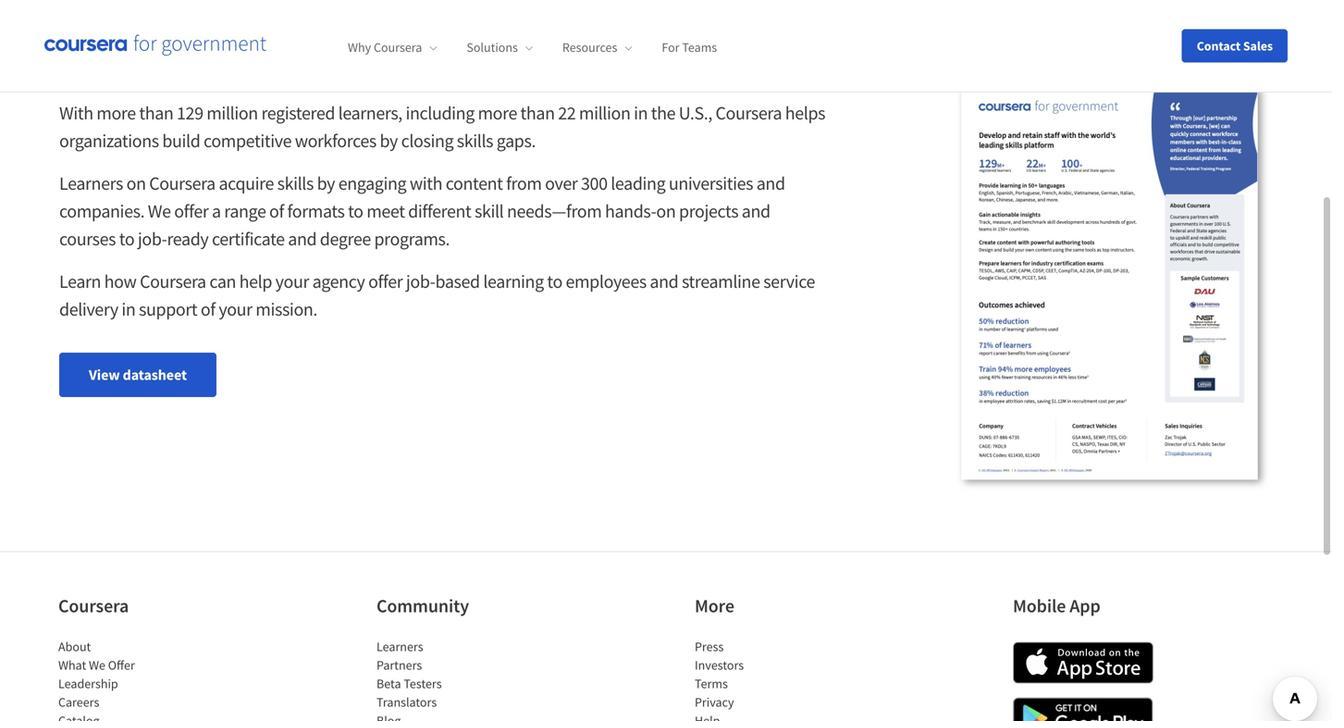 Task type: vqa. For each thing, say whether or not it's contained in the screenshot.
CROSS-
no



Task type: locate. For each thing, give the bounding box(es) containing it.
partners
[[377, 657, 422, 673]]

in down how
[[122, 298, 136, 321]]

partners link
[[377, 657, 422, 673]]

0 vertical spatial in
[[634, 101, 648, 124]]

1 million from the left
[[207, 101, 258, 124]]

of
[[269, 199, 284, 223], [201, 298, 215, 321]]

coursera
[[374, 39, 422, 56], [716, 101, 782, 124], [149, 172, 216, 195], [140, 270, 206, 293], [58, 594, 129, 617]]

beta testers link
[[377, 675, 442, 692]]

contact sales button
[[1183, 29, 1288, 62]]

mission.
[[256, 298, 317, 321]]

than left 22
[[521, 101, 555, 124]]

learners inside the 'learners partners beta testers translators'
[[377, 638, 424, 655]]

list containing press
[[695, 637, 852, 721]]

download on the app store image
[[1013, 642, 1154, 684]]

1 vertical spatial of
[[201, 298, 215, 321]]

1 vertical spatial learners
[[377, 638, 424, 655]]

0 horizontal spatial list item
[[58, 711, 216, 721]]

and inside learn how coursera can help your agency offer job-based learning to employees and streamline service delivery in support of your mission.
[[650, 270, 679, 293]]

we inside about what we offer leadership careers
[[89, 657, 105, 673]]

more up gaps.
[[478, 101, 517, 124]]

with
[[410, 172, 443, 195]]

service
[[764, 270, 815, 293]]

workforces
[[295, 129, 377, 152]]

0 horizontal spatial in
[[122, 298, 136, 321]]

0 vertical spatial skills
[[457, 129, 493, 152]]

projects
[[679, 199, 739, 223]]

list item down offer
[[58, 711, 216, 721]]

learners up "partners" link at bottom
[[377, 638, 424, 655]]

0 horizontal spatial we
[[89, 657, 105, 673]]

degree
[[320, 227, 371, 250]]

list item for more
[[695, 711, 852, 721]]

1 horizontal spatial in
[[634, 101, 648, 124]]

more
[[97, 101, 136, 124], [478, 101, 517, 124]]

investors
[[695, 657, 744, 673]]

1 vertical spatial your
[[219, 298, 252, 321]]

community
[[377, 594, 469, 617]]

0 vertical spatial learners
[[59, 172, 123, 195]]

million right 22
[[579, 101, 631, 124]]

0 vertical spatial of
[[269, 199, 284, 223]]

1 vertical spatial on
[[657, 199, 676, 223]]

1 horizontal spatial list
[[377, 637, 534, 721]]

1 horizontal spatial on
[[657, 199, 676, 223]]

1 horizontal spatial job-
[[406, 270, 435, 293]]

your down can
[[219, 298, 252, 321]]

organizations
[[59, 129, 159, 152]]

1 vertical spatial to
[[119, 227, 134, 250]]

acquire
[[219, 172, 274, 195]]

in
[[634, 101, 648, 124], [122, 298, 136, 321]]

we up ready
[[148, 199, 171, 223]]

1 vertical spatial we
[[89, 657, 105, 673]]

0 horizontal spatial your
[[219, 298, 252, 321]]

careers
[[58, 694, 99, 710]]

by
[[380, 129, 398, 152], [317, 172, 335, 195]]

more
[[695, 594, 735, 617]]

solutions link
[[467, 39, 533, 56]]

0 horizontal spatial of
[[201, 298, 215, 321]]

the
[[651, 101, 676, 124]]

million up competitive
[[207, 101, 258, 124]]

0 vertical spatial offer
[[174, 199, 209, 223]]

and down formats
[[288, 227, 317, 250]]

to down companies.
[[119, 227, 134, 250]]

what we offer link
[[58, 657, 135, 673]]

list item down privacy
[[695, 711, 852, 721]]

1 vertical spatial skills
[[277, 172, 314, 195]]

list
[[58, 637, 216, 721], [377, 637, 534, 721], [695, 637, 852, 721]]

coursera inside the with more than 129 million registered learners, including more than 22 million in the u.s., coursera helps organizations build competitive workforces by closing skills gaps.
[[716, 101, 782, 124]]

1 vertical spatial in
[[122, 298, 136, 321]]

of down can
[[201, 298, 215, 321]]

and left 'streamline'
[[650, 270, 679, 293]]

and
[[757, 172, 785, 195], [742, 199, 771, 223], [288, 227, 317, 250], [650, 270, 679, 293]]

of right range
[[269, 199, 284, 223]]

learn how coursera can help your agency offer job-based learning to employees and streamline service delivery in support of your mission.
[[59, 270, 815, 321]]

1 horizontal spatial by
[[380, 129, 398, 152]]

skills up formats
[[277, 172, 314, 195]]

more up organizations
[[97, 101, 136, 124]]

coursera inside learners on coursera acquire skills by engaging with content from over 300 leading universities and companies. we offer a range of formats to meet different skill needs—from hands-on projects and courses to job-ready certificate and degree programs.
[[149, 172, 216, 195]]

closing
[[401, 129, 454, 152]]

0 horizontal spatial learners
[[59, 172, 123, 195]]

1 horizontal spatial skills
[[457, 129, 493, 152]]

1 horizontal spatial to
[[348, 199, 363, 223]]

0 vertical spatial to
[[348, 199, 363, 223]]

why
[[348, 39, 371, 56]]

1 horizontal spatial than
[[521, 101, 555, 124]]

0 vertical spatial job-
[[138, 227, 167, 250]]

job- down the programs.
[[406, 270, 435, 293]]

on
[[126, 172, 146, 195], [657, 199, 676, 223]]

1 vertical spatial job-
[[406, 270, 435, 293]]

0 horizontal spatial than
[[139, 101, 173, 124]]

learners partners beta testers translators
[[377, 638, 442, 710]]

learners inside learners on coursera acquire skills by engaging with content from over 300 leading universities and companies. we offer a range of formats to meet different skill needs—from hands-on projects and courses to job-ready certificate and degree programs.
[[59, 172, 123, 195]]

2 horizontal spatial list item
[[695, 711, 852, 721]]

2 horizontal spatial to
[[547, 270, 563, 293]]

learners on coursera acquire skills by engaging with content from over 300 leading universities and companies. we offer a range of formats to meet different skill needs—from hands-on projects and courses to job-ready certificate and degree programs.
[[59, 172, 785, 250]]

list for community
[[377, 637, 534, 721]]

1 horizontal spatial of
[[269, 199, 284, 223]]

by down learners,
[[380, 129, 398, 152]]

list item down testers
[[377, 711, 534, 721]]

list containing learners
[[377, 637, 534, 721]]

1 horizontal spatial more
[[478, 101, 517, 124]]

3 list from the left
[[695, 637, 852, 721]]

your up mission.
[[275, 270, 309, 293]]

1 more from the left
[[97, 101, 136, 124]]

based
[[435, 270, 480, 293]]

learning
[[483, 270, 544, 293]]

in left the
[[634, 101, 648, 124]]

to up degree
[[348, 199, 363, 223]]

3 list item from the left
[[695, 711, 852, 721]]

0 horizontal spatial more
[[97, 101, 136, 124]]

22
[[558, 101, 576, 124]]

2 list item from the left
[[377, 711, 534, 721]]

than left 129
[[139, 101, 173, 124]]

0 vertical spatial we
[[148, 199, 171, 223]]

we
[[148, 199, 171, 223], [89, 657, 105, 673]]

list containing about
[[58, 637, 216, 721]]

1 list item from the left
[[58, 711, 216, 721]]

datasheet
[[123, 366, 187, 384]]

coursera inside learn how coursera can help your agency offer job-based learning to employees and streamline service delivery in support of your mission.
[[140, 270, 206, 293]]

0 horizontal spatial job-
[[138, 227, 167, 250]]

1 horizontal spatial offer
[[368, 270, 403, 293]]

privacy link
[[695, 694, 734, 710]]

than
[[139, 101, 173, 124], [521, 101, 555, 124]]

we up leadership link at the bottom of page
[[89, 657, 105, 673]]

translators link
[[377, 694, 437, 710]]

and right projects
[[742, 199, 771, 223]]

2 vertical spatial to
[[547, 270, 563, 293]]

in inside learn how coursera can help your agency offer job-based learning to employees and streamline service delivery in support of your mission.
[[122, 298, 136, 321]]

coursera up support
[[140, 270, 206, 293]]

agency
[[312, 270, 365, 293]]

1 list from the left
[[58, 637, 216, 721]]

1 horizontal spatial learners
[[377, 638, 424, 655]]

0 horizontal spatial by
[[317, 172, 335, 195]]

c4g datasheet image
[[948, 77, 1274, 492]]

your
[[275, 270, 309, 293], [219, 298, 252, 321]]

coursera down build
[[149, 172, 216, 195]]

0 vertical spatial by
[[380, 129, 398, 152]]

on down leading on the top of page
[[657, 199, 676, 223]]

what
[[58, 657, 86, 673]]

list item
[[58, 711, 216, 721], [377, 711, 534, 721], [695, 711, 852, 721]]

1 horizontal spatial list item
[[377, 711, 534, 721]]

of inside learn how coursera can help your agency offer job-based learning to employees and streamline service delivery in support of your mission.
[[201, 298, 215, 321]]

learners up companies.
[[59, 172, 123, 195]]

offer left a
[[174, 199, 209, 223]]

0 horizontal spatial offer
[[174, 199, 209, 223]]

2 list from the left
[[377, 637, 534, 721]]

coursera right u.s., on the right top
[[716, 101, 782, 124]]

1 vertical spatial offer
[[368, 270, 403, 293]]

learners,
[[338, 101, 403, 124]]

helps
[[786, 101, 826, 124]]

content
[[446, 172, 503, 195]]

press
[[695, 638, 724, 655]]

job- down companies.
[[138, 227, 167, 250]]

skills
[[457, 129, 493, 152], [277, 172, 314, 195]]

0 horizontal spatial list
[[58, 637, 216, 721]]

offer right agency
[[368, 270, 403, 293]]

help
[[239, 270, 272, 293]]

job-
[[138, 227, 167, 250], [406, 270, 435, 293]]

with
[[59, 101, 93, 124]]

learn
[[59, 270, 101, 293]]

range
[[224, 199, 266, 223]]

engaging
[[338, 172, 407, 195]]

u.s.,
[[679, 101, 713, 124]]

0 vertical spatial your
[[275, 270, 309, 293]]

1 vertical spatial by
[[317, 172, 335, 195]]

by up formats
[[317, 172, 335, 195]]

300
[[581, 172, 608, 195]]

view
[[89, 366, 120, 384]]

skills left gaps.
[[457, 129, 493, 152]]

1 horizontal spatial we
[[148, 199, 171, 223]]

0 vertical spatial on
[[126, 172, 146, 195]]

leadership link
[[58, 675, 118, 692]]

1 horizontal spatial your
[[275, 270, 309, 293]]

2 horizontal spatial list
[[695, 637, 852, 721]]

1 horizontal spatial million
[[579, 101, 631, 124]]

2 than from the left
[[521, 101, 555, 124]]

0 horizontal spatial skills
[[277, 172, 314, 195]]

about what we offer leadership careers
[[58, 638, 135, 710]]

beta
[[377, 675, 401, 692]]

0 horizontal spatial million
[[207, 101, 258, 124]]

about
[[58, 638, 91, 655]]

to right learning
[[547, 270, 563, 293]]

on up companies.
[[126, 172, 146, 195]]



Task type: describe. For each thing, give the bounding box(es) containing it.
coursera right why
[[374, 39, 422, 56]]

resources
[[563, 39, 618, 56]]

get it on google play image
[[1013, 697, 1154, 721]]

resources link
[[563, 39, 632, 56]]

learners for learners partners beta testers translators
[[377, 638, 424, 655]]

competitive
[[204, 129, 292, 152]]

press link
[[695, 638, 724, 655]]

leadership
[[58, 675, 118, 692]]

contact sales
[[1197, 37, 1274, 54]]

testers
[[404, 675, 442, 692]]

by inside the with more than 129 million registered learners, including more than 22 million in the u.s., coursera helps organizations build competitive workforces by closing skills gaps.
[[380, 129, 398, 152]]

offer inside learners on coursera acquire skills by engaging with content from over 300 leading universities and companies. we offer a range of formats to meet different skill needs—from hands-on projects and courses to job-ready certificate and degree programs.
[[174, 199, 209, 223]]

can
[[209, 270, 236, 293]]

1 than from the left
[[139, 101, 173, 124]]

job- inside learners on coursera acquire skills by engaging with content from over 300 leading universities and companies. we offer a range of formats to meet different skill needs—from hands-on projects and courses to job-ready certificate and degree programs.
[[138, 227, 167, 250]]

delivery
[[59, 298, 118, 321]]

with more than 129 million registered learners, including more than 22 million in the u.s., coursera helps organizations build competitive workforces by closing skills gaps.
[[59, 101, 826, 152]]

skills inside the with more than 129 million registered learners, including more than 22 million in the u.s., coursera helps organizations build competitive workforces by closing skills gaps.
[[457, 129, 493, 152]]

translators
[[377, 694, 437, 710]]

certificate
[[212, 227, 285, 250]]

we inside learners on coursera acquire skills by engaging with content from over 300 leading universities and companies. we offer a range of formats to meet different skill needs—from hands-on projects and courses to job-ready certificate and degree programs.
[[148, 199, 171, 223]]

terms link
[[695, 675, 728, 692]]

2 million from the left
[[579, 101, 631, 124]]

needs—from
[[507, 199, 602, 223]]

view datasheet link
[[59, 353, 217, 397]]

over
[[545, 172, 578, 195]]

view datasheet
[[89, 366, 187, 384]]

mobile app
[[1013, 594, 1101, 617]]

terms
[[695, 675, 728, 692]]

companies.
[[59, 199, 145, 223]]

learners for learners on coursera acquire skills by engaging with content from over 300 leading universities and companies. we offer a range of formats to meet different skill needs—from hands-on projects and courses to job-ready certificate and degree programs.
[[59, 172, 123, 195]]

streamline
[[682, 270, 760, 293]]

leading
[[611, 172, 666, 195]]

registered
[[261, 101, 335, 124]]

how
[[104, 270, 137, 293]]

gaps.
[[497, 129, 536, 152]]

why coursera link
[[348, 39, 437, 56]]

privacy
[[695, 694, 734, 710]]

list for more
[[695, 637, 852, 721]]

2 more from the left
[[478, 101, 517, 124]]

careers link
[[58, 694, 99, 710]]

by inside learners on coursera acquire skills by engaging with content from over 300 leading universities and companies. we offer a range of formats to meet different skill needs—from hands-on projects and courses to job-ready certificate and degree programs.
[[317, 172, 335, 195]]

job- inside learn how coursera can help your agency offer job-based learning to employees and streamline service delivery in support of your mission.
[[406, 270, 435, 293]]

skill
[[475, 199, 504, 223]]

teams
[[682, 39, 717, 56]]

of inside learners on coursera acquire skills by engaging with content from over 300 leading universities and companies. we offer a range of formats to meet different skill needs—from hands-on projects and courses to job-ready certificate and degree programs.
[[269, 199, 284, 223]]

learners link
[[377, 638, 424, 655]]

solutions
[[467, 39, 518, 56]]

app
[[1070, 594, 1101, 617]]

press investors terms privacy
[[695, 638, 744, 710]]

courses
[[59, 227, 116, 250]]

support
[[139, 298, 197, 321]]

coursera for government image
[[44, 35, 267, 57]]

employees
[[566, 270, 647, 293]]

different
[[408, 199, 471, 223]]

including
[[406, 101, 475, 124]]

from
[[506, 172, 542, 195]]

to inside learn how coursera can help your agency offer job-based learning to employees and streamline service delivery in support of your mission.
[[547, 270, 563, 293]]

offer inside learn how coursera can help your agency offer job-based learning to employees and streamline service delivery in support of your mission.
[[368, 270, 403, 293]]

about link
[[58, 638, 91, 655]]

129
[[177, 101, 203, 124]]

for teams
[[662, 39, 717, 56]]

coursera up about link
[[58, 594, 129, 617]]

meet
[[367, 199, 405, 223]]

in inside the with more than 129 million registered learners, including more than 22 million in the u.s., coursera helps organizations build competitive workforces by closing skills gaps.
[[634, 101, 648, 124]]

ready
[[167, 227, 209, 250]]

list item for coursera
[[58, 711, 216, 721]]

investors link
[[695, 657, 744, 673]]

sales
[[1244, 37, 1274, 54]]

list for coursera
[[58, 637, 216, 721]]

for teams link
[[662, 39, 717, 56]]

and right universities
[[757, 172, 785, 195]]

a
[[212, 199, 221, 223]]

for
[[662, 39, 680, 56]]

hands-
[[605, 199, 657, 223]]

offer
[[108, 657, 135, 673]]

programs.
[[374, 227, 450, 250]]

list item for community
[[377, 711, 534, 721]]

formats
[[287, 199, 345, 223]]

0 horizontal spatial to
[[119, 227, 134, 250]]

build
[[162, 129, 200, 152]]

skills inside learners on coursera acquire skills by engaging with content from over 300 leading universities and companies. we offer a range of formats to meet different skill needs—from hands-on projects and courses to job-ready certificate and degree programs.
[[277, 172, 314, 195]]

mobile
[[1013, 594, 1067, 617]]

universities
[[669, 172, 754, 195]]

0 horizontal spatial on
[[126, 172, 146, 195]]

why coursera
[[348, 39, 422, 56]]

contact
[[1197, 37, 1241, 54]]



